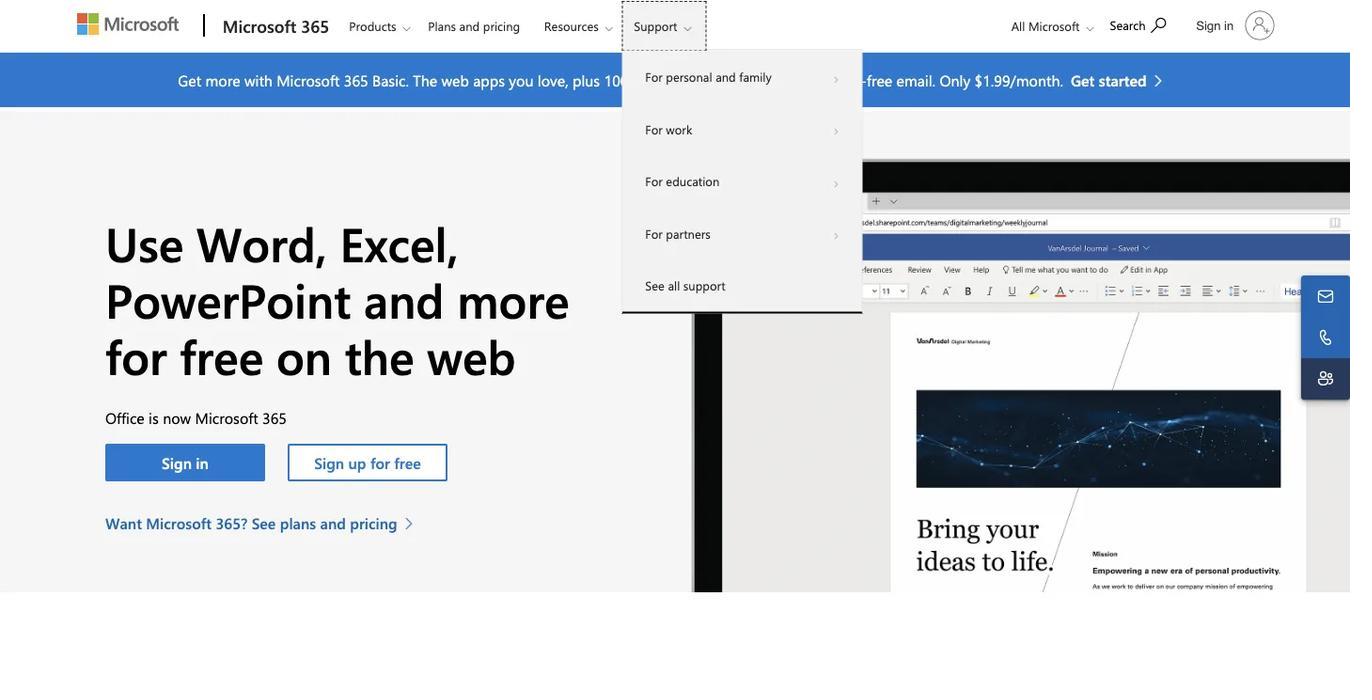 Task type: describe. For each thing, give the bounding box(es) containing it.
is
[[149, 407, 159, 427]]

1 get from the left
[[178, 70, 201, 90]]

microsoft right now
[[195, 407, 258, 427]]

and inside "use word, excel, powerpoint and more for free on the web"
[[364, 268, 444, 330]]

support
[[634, 18, 677, 34]]

work
[[666, 121, 692, 137]]

0 horizontal spatial pricing
[[350, 512, 397, 533]]

gb
[[633, 70, 652, 90]]

support
[[683, 277, 726, 294]]

powerpoint
[[105, 268, 351, 330]]

get started link
[[1071, 69, 1172, 91]]

Search search field
[[1101, 3, 1185, 45]]

family
[[739, 69, 772, 85]]

365 for get more with microsoft 365 basic. the web apps you love, plus 100 gb of secure cloud storage and ad-free email. only $1.99/month. get started
[[344, 70, 368, 90]]

cloud
[[720, 70, 757, 90]]

2 horizontal spatial sign
[[1197, 18, 1221, 32]]

for work
[[645, 121, 692, 137]]

personal
[[666, 69, 712, 85]]

the
[[413, 70, 437, 90]]

plans and pricing
[[428, 18, 520, 34]]

want
[[105, 512, 142, 533]]

0 vertical spatial web
[[441, 70, 469, 90]]

office is now microsoft 365
[[105, 407, 287, 427]]

partners
[[666, 225, 711, 242]]

sign up for free link
[[288, 444, 448, 481]]

with
[[244, 70, 273, 90]]

for work button
[[623, 103, 862, 155]]

for for for partners
[[645, 225, 663, 242]]

1 horizontal spatial sign
[[314, 452, 344, 473]]

now
[[163, 407, 191, 427]]

love,
[[538, 70, 569, 90]]

for for for work
[[645, 121, 663, 137]]

microsoft right with
[[277, 70, 340, 90]]

sign up for free
[[314, 452, 421, 473]]

$1.99/month.
[[975, 70, 1063, 90]]

2 vertical spatial free
[[394, 452, 421, 473]]

products
[[349, 18, 396, 34]]

education
[[666, 173, 720, 189]]

for partners button
[[623, 207, 862, 260]]

0 horizontal spatial sign
[[162, 452, 192, 473]]

ad-
[[844, 70, 867, 90]]

get more with microsoft 365 basic. the web apps you love, plus 100 gb of secure cloud storage and ad-free email. only $1.99/month. get started
[[178, 70, 1147, 90]]

resources
[[544, 18, 599, 34]]

use
[[105, 211, 184, 274]]

microsoft left 365?
[[146, 512, 212, 533]]

microsoft 365
[[223, 15, 329, 37]]

want microsoft 365? see plans and pricing link
[[105, 512, 423, 534]]

plans
[[280, 512, 316, 533]]

all microsoft button
[[996, 1, 1100, 51]]

plus
[[573, 70, 600, 90]]

365?
[[216, 512, 248, 533]]

1 horizontal spatial sign in
[[1197, 18, 1234, 32]]

microsoft 365 link
[[213, 1, 335, 52]]



Task type: vqa. For each thing, say whether or not it's contained in the screenshot.
the top more
yes



Task type: locate. For each thing, give the bounding box(es) containing it.
get
[[178, 70, 201, 90], [1071, 70, 1095, 90]]

all
[[668, 277, 680, 294]]

0 vertical spatial sign in link
[[1185, 3, 1283, 48]]

for personal and family
[[645, 69, 772, 85]]

free
[[867, 70, 893, 90], [180, 324, 264, 386], [394, 452, 421, 473]]

1 horizontal spatial sign in link
[[1185, 3, 1283, 48]]

2 for from the top
[[645, 121, 663, 137]]

3 for from the top
[[645, 173, 663, 189]]

365 down on
[[262, 407, 287, 427]]

plans and pricing link
[[420, 1, 529, 46]]

started
[[1099, 70, 1147, 90]]

support button
[[622, 1, 707, 51]]

web inside "use word, excel, powerpoint and more for free on the web"
[[427, 324, 516, 386]]

0 vertical spatial pricing
[[483, 18, 520, 34]]

1 horizontal spatial 365
[[301, 15, 329, 37]]

sign right search search field
[[1197, 18, 1221, 32]]

for for for personal and family
[[645, 69, 663, 85]]

sign in right search search field
[[1197, 18, 1234, 32]]

for education button
[[623, 155, 862, 207]]

in right search search field
[[1224, 18, 1234, 32]]

basic.
[[372, 70, 409, 90]]

see all support
[[645, 277, 726, 294]]

for personal and family button
[[623, 51, 862, 103]]

see left all
[[645, 277, 665, 294]]

microsoft inside dropdown button
[[1029, 18, 1080, 34]]

for up office
[[105, 324, 167, 386]]

web right the 'the'
[[441, 70, 469, 90]]

0 vertical spatial for
[[105, 324, 167, 386]]

storage
[[761, 70, 811, 90]]

more
[[205, 70, 240, 90], [457, 268, 569, 330]]

free right 'up'
[[394, 452, 421, 473]]

1 vertical spatial sign in
[[162, 452, 209, 473]]

365
[[301, 15, 329, 37], [344, 70, 368, 90], [262, 407, 287, 427]]

for left work
[[645, 121, 663, 137]]

resources button
[[532, 1, 628, 51]]

1 vertical spatial in
[[196, 452, 209, 473]]

0 horizontal spatial sign in
[[162, 452, 209, 473]]

0 horizontal spatial 365
[[262, 407, 287, 427]]

in
[[1224, 18, 1234, 32], [196, 452, 209, 473]]

microsoft image
[[77, 13, 178, 35]]

web right the
[[427, 324, 516, 386]]

365 for office is now microsoft 365
[[262, 407, 287, 427]]

for inside "use word, excel, powerpoint and more for free on the web"
[[105, 324, 167, 386]]

1 vertical spatial see
[[252, 512, 276, 533]]

and inside dropdown button
[[716, 69, 736, 85]]

for partners
[[645, 225, 711, 242]]

office
[[105, 407, 145, 427]]

2 horizontal spatial free
[[867, 70, 893, 90]]

of
[[656, 70, 669, 90]]

in down office is now microsoft 365
[[196, 452, 209, 473]]

100
[[604, 70, 629, 90]]

1 vertical spatial web
[[427, 324, 516, 386]]

get left with
[[178, 70, 201, 90]]

pricing up apps
[[483, 18, 520, 34]]

all microsoft
[[1011, 18, 1080, 34]]

1 horizontal spatial see
[[645, 277, 665, 294]]

sign in link
[[1185, 3, 1283, 48], [105, 444, 265, 481]]

see right 365?
[[252, 512, 276, 533]]

for right 'up'
[[370, 452, 390, 473]]

0 vertical spatial in
[[1224, 18, 1234, 32]]

1 vertical spatial more
[[457, 268, 569, 330]]

free left email.
[[867, 70, 893, 90]]

the
[[345, 324, 414, 386]]

more inside "use word, excel, powerpoint and more for free on the web"
[[457, 268, 569, 330]]

1 horizontal spatial get
[[1071, 70, 1095, 90]]

2 get from the left
[[1071, 70, 1095, 90]]

search
[[1110, 17, 1146, 33]]

2 vertical spatial 365
[[262, 407, 287, 427]]

and
[[459, 18, 480, 34], [716, 69, 736, 85], [815, 70, 840, 90], [364, 268, 444, 330], [320, 512, 346, 533]]

0 horizontal spatial for
[[105, 324, 167, 386]]

apps
[[473, 70, 505, 90]]

1 for from the top
[[645, 69, 663, 85]]

sign left 'up'
[[314, 452, 344, 473]]

see all support link
[[623, 260, 862, 312]]

0 horizontal spatial get
[[178, 70, 201, 90]]

up
[[348, 452, 366, 473]]

free up office is now microsoft 365
[[180, 324, 264, 386]]

a computer screen showing a resume being created in word on the web. image
[[675, 156, 1350, 592]]

1 vertical spatial 365
[[344, 70, 368, 90]]

products button
[[337, 1, 426, 51]]

for education
[[645, 173, 720, 189]]

see
[[645, 277, 665, 294], [252, 512, 276, 533]]

1 horizontal spatial in
[[1224, 18, 1234, 32]]

web
[[441, 70, 469, 90], [427, 324, 516, 386]]

0 horizontal spatial sign in link
[[105, 444, 265, 481]]

0 horizontal spatial more
[[205, 70, 240, 90]]

1 vertical spatial pricing
[[350, 512, 397, 533]]

4 for from the top
[[645, 225, 663, 242]]

0 vertical spatial sign in
[[1197, 18, 1234, 32]]

1 vertical spatial free
[[180, 324, 264, 386]]

get left started
[[1071, 70, 1095, 90]]

secure
[[673, 70, 716, 90]]

1 horizontal spatial pricing
[[483, 18, 520, 34]]

all
[[1011, 18, 1025, 34]]

for
[[105, 324, 167, 386], [370, 452, 390, 473]]

email.
[[897, 70, 936, 90]]

sign in
[[1197, 18, 1234, 32], [162, 452, 209, 473]]

0 vertical spatial more
[[205, 70, 240, 90]]

plans
[[428, 18, 456, 34]]

1 horizontal spatial for
[[370, 452, 390, 473]]

365 left products
[[301, 15, 329, 37]]

1 horizontal spatial free
[[394, 452, 421, 473]]

use word, excel, powerpoint and more for free on the web
[[105, 211, 569, 386]]

only
[[940, 70, 971, 90]]

free inside "use word, excel, powerpoint and more for free on the web"
[[180, 324, 264, 386]]

365 left basic.
[[344, 70, 368, 90]]

search button
[[1102, 3, 1175, 45]]

on
[[276, 324, 332, 386]]

for left partners
[[645, 225, 663, 242]]

microsoft
[[223, 15, 296, 37], [1029, 18, 1080, 34], [277, 70, 340, 90], [195, 407, 258, 427], [146, 512, 212, 533]]

0 horizontal spatial see
[[252, 512, 276, 533]]

for for for education
[[645, 173, 663, 189]]

see inside see all support link
[[645, 277, 665, 294]]

0 horizontal spatial free
[[180, 324, 264, 386]]

sign in down now
[[162, 452, 209, 473]]

0 vertical spatial 365
[[301, 15, 329, 37]]

2 horizontal spatial 365
[[344, 70, 368, 90]]

word,
[[197, 211, 327, 274]]

sign
[[1197, 18, 1221, 32], [162, 452, 192, 473], [314, 452, 344, 473]]

excel,
[[340, 211, 459, 274]]

want microsoft 365? see plans and pricing
[[105, 512, 397, 533]]

for left personal
[[645, 69, 663, 85]]

pricing
[[483, 18, 520, 34], [350, 512, 397, 533]]

1 horizontal spatial more
[[457, 268, 569, 330]]

for
[[645, 69, 663, 85], [645, 121, 663, 137], [645, 173, 663, 189], [645, 225, 663, 242]]

for left education in the top of the page
[[645, 173, 663, 189]]

1 vertical spatial sign in link
[[105, 444, 265, 481]]

microsoft up with
[[223, 15, 296, 37]]

0 vertical spatial free
[[867, 70, 893, 90]]

see inside want microsoft 365? see plans and pricing link
[[252, 512, 276, 533]]

sign down now
[[162, 452, 192, 473]]

0 vertical spatial see
[[645, 277, 665, 294]]

1 vertical spatial for
[[370, 452, 390, 473]]

pricing down sign up for free link
[[350, 512, 397, 533]]

you
[[509, 70, 534, 90]]

0 horizontal spatial in
[[196, 452, 209, 473]]

microsoft right all
[[1029, 18, 1080, 34]]



